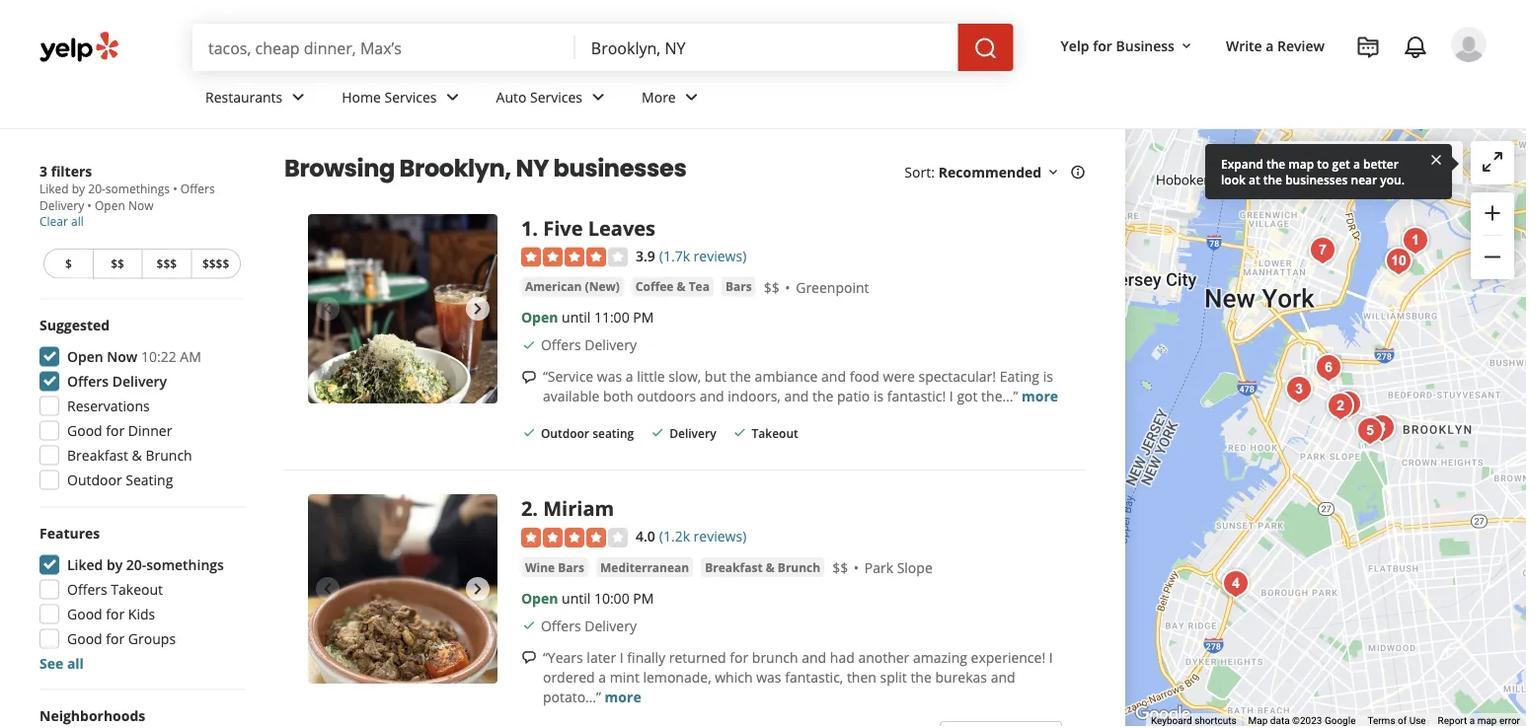 Task type: describe. For each thing, give the bounding box(es) containing it.
map
[[1249, 715, 1268, 727]]

more
[[642, 87, 676, 106]]

for for dinner
[[106, 422, 125, 440]]

restaurants
[[205, 87, 283, 106]]

bars button
[[722, 277, 756, 297]]

2 good from the top
[[67, 605, 102, 624]]

expand map image
[[1481, 150, 1505, 174]]

dinner
[[128, 422, 172, 440]]

more for 2 . miriam
[[605, 687, 641, 706]]

more link for five leaves
[[1022, 387, 1059, 406]]

kids
[[128, 605, 155, 624]]

all for clear all
[[71, 213, 84, 229]]

delivery for open until 10:00 pm
[[585, 616, 637, 635]]

good for groups
[[67, 630, 176, 649]]

ordered
[[543, 668, 595, 687]]

split
[[880, 668, 907, 687]]

offers delivery for open now 10:22 am
[[67, 372, 167, 391]]

open for open until 10:00 pm
[[521, 589, 558, 608]]

open for open now 10:22 am
[[67, 348, 103, 366]]

am
[[180, 348, 201, 366]]

home
[[342, 87, 381, 106]]

seating
[[593, 425, 634, 442]]

16 checkmark v2 image for offers delivery
[[521, 618, 537, 634]]

american (new) button
[[521, 277, 624, 297]]

i inside "service was a little slow, but the ambiance and food were spectacular!  eating is available both outdoors and indoors, and the patio is fantastic!  i got the…"
[[950, 387, 954, 406]]

"years later i finally returned for brunch and had another amazing experience! i ordered a mint lemonade, which was fantastic, then split the burekas and potato…"
[[543, 648, 1053, 706]]

10:22
[[141, 348, 176, 366]]

returned
[[669, 648, 726, 667]]

$$ inside $$ button
[[111, 256, 124, 272]]

bars inside button
[[558, 559, 585, 575]]

east harbor seafood palace image
[[1217, 565, 1256, 604]]

review
[[1278, 36, 1325, 55]]

3 filters
[[39, 161, 92, 180]]

breakfast & brunch link
[[701, 558, 825, 577]]

café luluc image
[[1280, 370, 1319, 410]]

report a map error
[[1438, 715, 1521, 727]]

good for good for kids
[[67, 630, 102, 649]]

offers for open now 10:22 am
[[67, 372, 109, 391]]

outdoor for outdoor seating
[[541, 425, 589, 442]]

cheryl's global soul image
[[1351, 412, 1390, 451]]

features
[[39, 524, 100, 543]]

liked for liked by 20-somethings •
[[39, 181, 69, 197]]

five leaves image
[[1396, 221, 1436, 261]]

1
[[521, 214, 533, 241]]

expand the map to get a better look at the businesses near you. tooltip
[[1206, 144, 1452, 199]]

bklyn larder image
[[1329, 385, 1369, 425]]

five
[[543, 214, 583, 241]]

ambiance
[[755, 367, 818, 386]]

business
[[1116, 36, 1175, 55]]

$$$
[[157, 256, 177, 272]]

until for five
[[562, 308, 591, 327]]

user actions element
[[1045, 25, 1515, 146]]

more for 1 . five leaves
[[1022, 387, 1059, 406]]

wine bars button
[[521, 558, 588, 577]]

moves
[[1409, 154, 1451, 173]]

until for miriam
[[562, 589, 591, 608]]

(1.2k reviews) link
[[659, 525, 747, 547]]

$$$ button
[[142, 249, 191, 279]]

outdoors
[[637, 387, 696, 406]]

slideshow element for 2
[[308, 495, 498, 684]]

none field find
[[208, 37, 560, 58]]

pm for miriam
[[633, 589, 654, 608]]

map for error
[[1478, 715, 1497, 727]]

auto
[[496, 87, 527, 106]]

notifications image
[[1404, 36, 1428, 59]]

map region
[[1013, 41, 1527, 728]]

and up patio
[[822, 367, 846, 386]]

potato…"
[[543, 687, 601, 706]]

had
[[830, 648, 855, 667]]

data
[[1271, 715, 1290, 727]]

all for see all
[[67, 655, 84, 673]]

offers delivery for open until 10:00 pm
[[541, 616, 637, 635]]

1 vertical spatial is
[[874, 387, 884, 406]]

3
[[39, 161, 47, 180]]

mediterranean
[[600, 559, 689, 575]]

reviews) for 1 . five leaves
[[694, 247, 747, 266]]

1 vertical spatial &
[[132, 446, 142, 465]]

16 checkmark v2 image for takeout
[[732, 425, 748, 441]]

somethings for liked by 20-somethings
[[146, 556, 224, 575]]

24 chevron down v2 image for more
[[680, 85, 704, 109]]

suggested
[[39, 316, 110, 335]]

"service
[[543, 367, 594, 386]]

yelp for business
[[1061, 36, 1175, 55]]

2
[[521, 495, 533, 522]]

got
[[957, 387, 978, 406]]

to
[[1318, 156, 1329, 172]]

16 speech v2 image for 1
[[521, 370, 537, 386]]

16 info v2 image
[[1071, 164, 1086, 180]]

(1.7k
[[659, 247, 690, 266]]

slideshow element for 1
[[308, 214, 498, 404]]

0 horizontal spatial i
[[620, 648, 624, 667]]

map data ©2023 google
[[1249, 715, 1356, 727]]

0 horizontal spatial breakfast & brunch
[[67, 446, 192, 465]]

were
[[883, 367, 915, 386]]

somethings for liked by 20-somethings •
[[106, 181, 170, 197]]

open until 11:00 pm
[[521, 308, 654, 327]]

junior's restaurant image
[[1309, 349, 1349, 388]]

more link
[[626, 71, 720, 128]]

amazing
[[913, 648, 968, 667]]

auto services
[[496, 87, 583, 106]]

2 . miriam
[[521, 495, 614, 522]]

a inside "service was a little slow, but the ambiance and food were spectacular!  eating is available both outdoors and indoors, and the patio is fantastic!  i got the…"
[[626, 367, 633, 386]]

american (new) link
[[521, 277, 624, 297]]

20- for liked by 20-somethings
[[126, 556, 146, 575]]

oasis image
[[1379, 242, 1419, 281]]

1 . five leaves
[[521, 214, 656, 241]]

write
[[1226, 36, 1263, 55]]

brunch inside button
[[778, 559, 821, 575]]

terms of use
[[1368, 715, 1426, 727]]

1 horizontal spatial •
[[173, 181, 177, 197]]

pm for five leaves
[[633, 308, 654, 327]]

coffee & tea
[[636, 279, 710, 295]]

for for groups
[[106, 630, 125, 649]]

sort:
[[905, 162, 935, 181]]

clear
[[39, 213, 68, 229]]

coffee
[[636, 279, 674, 295]]

none field near
[[591, 37, 943, 58]]

slow,
[[669, 367, 701, 386]]

use
[[1410, 715, 1426, 727]]

(1.2k
[[659, 527, 690, 546]]

20- for liked by 20-somethings •
[[88, 181, 106, 197]]

write a review
[[1226, 36, 1325, 55]]

google
[[1325, 715, 1356, 727]]

experience!
[[971, 648, 1046, 667]]

wine bars
[[525, 559, 585, 575]]

next image for 1 . five leaves
[[466, 297, 490, 321]]

expand the map to get a better look at the businesses near you.
[[1221, 156, 1405, 188]]

fantastic!
[[887, 387, 946, 406]]

tom's image
[[1363, 409, 1402, 448]]

outdoor for outdoor seating
[[67, 471, 122, 490]]

slope
[[897, 559, 933, 577]]

google image
[[1131, 702, 1196, 728]]

. for 1
[[533, 214, 538, 241]]

group containing features
[[34, 524, 245, 674]]

search image
[[974, 37, 998, 60]]

report a map error link
[[1438, 715, 1521, 727]]

shortcuts
[[1195, 715, 1237, 727]]

reservations
[[67, 397, 150, 416]]

miriam
[[543, 495, 614, 522]]

$$ for 1 . five leaves
[[764, 278, 780, 297]]

was inside "service was a little slow, but the ambiance and food were spectacular!  eating is available both outdoors and indoors, and the patio is fantastic!  i got the…"
[[597, 367, 622, 386]]

yelp
[[1061, 36, 1090, 55]]

4.0
[[636, 527, 655, 546]]



Task type: vqa. For each thing, say whether or not it's contained in the screenshot.
Embed Collection Report Collection
no



Task type: locate. For each thing, give the bounding box(es) containing it.
coffee & tea button
[[632, 277, 714, 297]]

as
[[1359, 154, 1373, 173]]

0 vertical spatial brunch
[[146, 446, 192, 465]]

0 vertical spatial breakfast
[[67, 446, 128, 465]]

the…"
[[982, 387, 1018, 406]]

24 chevron down v2 image inside home services link
[[441, 85, 465, 109]]

1 horizontal spatial none field
[[591, 37, 943, 58]]

• right • open now
[[173, 181, 177, 197]]

0 horizontal spatial miriam image
[[308, 495, 498, 684]]

a
[[1266, 36, 1274, 55], [1354, 156, 1361, 172], [626, 367, 633, 386], [599, 668, 606, 687], [1470, 715, 1475, 727]]

2 vertical spatial group
[[34, 524, 245, 674]]

24 chevron down v2 image right auto services
[[587, 85, 610, 109]]

1 horizontal spatial 24 chevron down v2 image
[[441, 85, 465, 109]]

leaves
[[588, 214, 656, 241]]

Near text field
[[591, 37, 943, 58]]

group
[[1471, 193, 1515, 279], [34, 315, 245, 496], [34, 524, 245, 674]]

0 horizontal spatial 24 chevron down v2 image
[[287, 85, 310, 109]]

brunch
[[752, 648, 798, 667]]

. for 2
[[533, 495, 538, 522]]

1 pm from the top
[[633, 308, 654, 327]]

ny
[[516, 152, 549, 185]]

a left little at the left bottom of the page
[[626, 367, 633, 386]]

1 vertical spatial slideshow element
[[308, 495, 498, 684]]

miriam image
[[1321, 387, 1361, 427], [308, 495, 498, 684]]

"years
[[543, 648, 583, 667]]

services right auto
[[530, 87, 583, 106]]

2 none field from the left
[[591, 37, 943, 58]]

services inside "link"
[[530, 87, 583, 106]]

the inside "years later i finally returned for brunch and had another amazing experience! i ordered a mint lemonade, which was fantastic, then split the burekas and potato…"
[[911, 668, 932, 687]]

1 horizontal spatial services
[[530, 87, 583, 106]]

1 vertical spatial by
[[107, 556, 123, 575]]

$$ for 2 . miriam
[[833, 559, 848, 577]]

24 chevron down v2 image
[[287, 85, 310, 109], [441, 85, 465, 109]]

offers up $$$$
[[180, 181, 215, 197]]

home services
[[342, 87, 437, 106]]

0 horizontal spatial breakfast
[[67, 446, 128, 465]]

$$$$ button
[[191, 249, 241, 279]]

1 . from the top
[[533, 214, 538, 241]]

zoom out image
[[1481, 245, 1505, 269]]

1 reviews) from the top
[[694, 247, 747, 266]]

for for business
[[1093, 36, 1113, 55]]

16 checkmark v2 image for outdoor seating
[[521, 425, 537, 441]]

1 vertical spatial brunch
[[778, 559, 821, 575]]

0 vertical spatial miriam image
[[1321, 387, 1361, 427]]

offers delivery up the reservations
[[67, 372, 167, 391]]

was inside "years later i finally returned for brunch and had another amazing experience! i ordered a mint lemonade, which was fantastic, then split the burekas and potato…"
[[756, 668, 782, 687]]

2 16 checkmark v2 image from the top
[[521, 618, 537, 634]]

offers up good for kids
[[67, 581, 107, 599]]

breakfast & brunch down (1.2k reviews)
[[705, 559, 821, 575]]

& up brunch
[[766, 559, 775, 575]]

1 until from the top
[[562, 308, 591, 327]]

and up fantastic,
[[802, 648, 827, 667]]

report
[[1438, 715, 1468, 727]]

for for kids
[[106, 605, 125, 624]]

bars right tea
[[726, 279, 752, 295]]

0 horizontal spatial $$
[[111, 256, 124, 272]]

brunch
[[146, 446, 192, 465], [778, 559, 821, 575]]

groups
[[128, 630, 176, 649]]

good up see all button
[[67, 630, 102, 649]]

offers delivery for open until 11:00 pm
[[541, 336, 637, 355]]

slideshow element
[[308, 214, 498, 404], [308, 495, 498, 684]]

offers delivery down open until 11:00 pm
[[541, 336, 637, 355]]

fantastic,
[[785, 668, 843, 687]]

seating
[[126, 471, 173, 490]]

close image
[[1429, 151, 1445, 168]]

$$
[[111, 256, 124, 272], [764, 278, 780, 297], [833, 559, 848, 577]]

0 horizontal spatial bars
[[558, 559, 585, 575]]

0 vertical spatial next image
[[466, 297, 490, 321]]

0 horizontal spatial businesses
[[553, 152, 687, 185]]

all right see
[[67, 655, 84, 673]]

near
[[1351, 171, 1378, 188]]

1 vertical spatial breakfast & brunch
[[705, 559, 821, 575]]

0 vertical spatial .
[[533, 214, 538, 241]]

16 speech v2 image for 2
[[521, 650, 537, 666]]

outdoor
[[541, 425, 589, 442], [67, 471, 122, 490]]

0 horizontal spatial •
[[87, 197, 92, 213]]

open down the suggested
[[67, 348, 103, 366]]

all right clear
[[71, 213, 84, 229]]

map left to
[[1289, 156, 1314, 172]]

2 vertical spatial good
[[67, 630, 102, 649]]

for up 'which'
[[730, 648, 749, 667]]

breakfast & brunch button
[[701, 558, 825, 577]]

and down experience!
[[991, 668, 1016, 687]]

1 vertical spatial 16 checkmark v2 image
[[521, 618, 537, 634]]

1 services from the left
[[385, 87, 437, 106]]

takeout down "indoors,"
[[752, 425, 799, 442]]

1 horizontal spatial $$
[[764, 278, 780, 297]]

1 horizontal spatial bars
[[726, 279, 752, 295]]

open
[[95, 197, 125, 213], [521, 308, 558, 327], [67, 348, 103, 366], [521, 589, 558, 608]]

24 chevron down v2 image for home services
[[441, 85, 465, 109]]

24 chevron down v2 image inside auto services "link"
[[587, 85, 610, 109]]

16 chevron down v2 image
[[1179, 38, 1195, 54]]

0 horizontal spatial services
[[385, 87, 437, 106]]

(1.7k reviews)
[[659, 247, 747, 266]]

3 good from the top
[[67, 630, 102, 649]]

0 vertical spatial by
[[72, 181, 85, 197]]

16 speech v2 image left "service
[[521, 370, 537, 386]]

1 horizontal spatial map
[[1376, 154, 1405, 173]]

1 16 checkmark v2 image from the top
[[521, 425, 537, 441]]

map left error
[[1478, 715, 1497, 727]]

1 vertical spatial somethings
[[146, 556, 224, 575]]

which
[[715, 668, 753, 687]]

0 vertical spatial 20-
[[88, 181, 106, 197]]

1 next image from the top
[[466, 297, 490, 321]]

None search field
[[193, 24, 1018, 71]]

for inside button
[[1093, 36, 1113, 55]]

five leaves image
[[308, 214, 498, 404]]

a right "report"
[[1470, 715, 1475, 727]]

previous image
[[316, 578, 340, 601]]

1 16 speech v2 image from the top
[[521, 370, 537, 386]]

0 horizontal spatial outdoor
[[67, 471, 122, 490]]

clinton street baking company image
[[1303, 231, 1343, 271]]

1 vertical spatial $$
[[764, 278, 780, 297]]

next image for 2 . miriam
[[466, 578, 490, 601]]

delivery down 3 filters
[[39, 197, 84, 213]]

2 horizontal spatial $$
[[833, 559, 848, 577]]

& for 'breakfast & brunch' link
[[766, 559, 775, 575]]

delivery for open until 11:00 pm
[[585, 336, 637, 355]]

16 speech v2 image left "years at the bottom left
[[521, 650, 537, 666]]

Find text field
[[208, 37, 560, 58]]

0 horizontal spatial brunch
[[146, 446, 192, 465]]

now up $$ button
[[128, 197, 154, 213]]

1 horizontal spatial takeout
[[752, 425, 799, 442]]

16 checkmark v2 image down outdoors
[[650, 425, 666, 441]]

3.9 star rating image
[[521, 248, 628, 267]]

a inside expand the map to get a better look at the businesses near you.
[[1354, 156, 1361, 172]]

you.
[[1381, 171, 1405, 188]]

a inside "link"
[[1266, 36, 1274, 55]]

0 vertical spatial is
[[1043, 367, 1053, 386]]

2 vertical spatial &
[[766, 559, 775, 575]]

offers for open until 10:00 pm
[[541, 616, 581, 635]]

liked for liked by 20-somethings
[[67, 556, 103, 575]]

and down ambiance
[[784, 387, 809, 406]]

mediterranean button
[[596, 558, 693, 577]]

2 services from the left
[[530, 87, 583, 106]]

1 horizontal spatial 16 checkmark v2 image
[[650, 425, 666, 441]]

error
[[1500, 715, 1521, 727]]

by for liked by 20-somethings
[[107, 556, 123, 575]]

good down offers takeout
[[67, 605, 102, 624]]

1 slideshow element from the top
[[308, 214, 498, 404]]

outdoor left seating
[[67, 471, 122, 490]]

offers delivery down open until 10:00 pm
[[541, 616, 637, 635]]

1 horizontal spatial miriam image
[[1321, 387, 1361, 427]]

0 vertical spatial liked
[[39, 181, 69, 197]]

1 vertical spatial more link
[[605, 687, 641, 706]]

0 vertical spatial until
[[562, 308, 591, 327]]

none field up home services
[[208, 37, 560, 58]]

. left miriam link at the bottom left of the page
[[533, 495, 538, 522]]

now left 10:22
[[107, 348, 138, 366]]

$ button
[[43, 249, 93, 279]]

1 good from the top
[[67, 422, 102, 440]]

services
[[385, 87, 437, 106], [530, 87, 583, 106]]

breakfast & brunch
[[67, 446, 192, 465], [705, 559, 821, 575]]

24 chevron down v2 image right restaurants
[[287, 85, 310, 109]]

and
[[822, 367, 846, 386], [700, 387, 724, 406], [784, 387, 809, 406], [802, 648, 827, 667], [991, 668, 1016, 687]]

was down brunch
[[756, 668, 782, 687]]

24 chevron down v2 image for auto services
[[587, 85, 610, 109]]

open right clear all
[[95, 197, 125, 213]]

open until 10:00 pm
[[521, 589, 654, 608]]

by up offers takeout
[[107, 556, 123, 575]]

reviews) right (1.2k
[[694, 527, 747, 546]]

2 horizontal spatial map
[[1478, 715, 1497, 727]]

none field up business categories element
[[591, 37, 943, 58]]

patio
[[837, 387, 870, 406]]

2 reviews) from the top
[[694, 527, 747, 546]]

open down wine
[[521, 589, 558, 608]]

breakfast down (1.2k reviews)
[[705, 559, 763, 575]]

delivery down 10:00
[[585, 616, 637, 635]]

2 horizontal spatial i
[[1049, 648, 1053, 667]]

1 horizontal spatial was
[[756, 668, 782, 687]]

breakfast & brunch up outdoor seating
[[67, 446, 192, 465]]

1 vertical spatial pm
[[633, 589, 654, 608]]

map inside expand the map to get a better look at the businesses near you.
[[1289, 156, 1314, 172]]

more down mint
[[605, 687, 641, 706]]

2 16 speech v2 image from the top
[[521, 650, 537, 666]]

wine
[[525, 559, 555, 575]]

at
[[1249, 171, 1261, 188]]

1 vertical spatial 16 speech v2 image
[[521, 650, 537, 666]]

1 vertical spatial until
[[562, 589, 591, 608]]

delivery down outdoors
[[670, 425, 716, 442]]

is
[[1043, 367, 1053, 386], [874, 387, 884, 406]]

offers for open until 11:00 pm
[[541, 336, 581, 355]]

None field
[[208, 37, 560, 58], [591, 37, 943, 58]]

brunch down dinner
[[146, 446, 192, 465]]

a down later
[[599, 668, 606, 687]]

until down american (new) button
[[562, 308, 591, 327]]

i up mint
[[620, 648, 624, 667]]

1 horizontal spatial more
[[1022, 387, 1059, 406]]

keyboard
[[1151, 715, 1192, 727]]

2 vertical spatial $$
[[833, 559, 848, 577]]

more down eating
[[1022, 387, 1059, 406]]

1 vertical spatial reviews)
[[694, 527, 747, 546]]

1 vertical spatial all
[[67, 655, 84, 673]]

brunch left park
[[778, 559, 821, 575]]

for down offers takeout
[[106, 605, 125, 624]]

for right yelp
[[1093, 36, 1113, 55]]

more link down mint
[[605, 687, 641, 706]]

1 horizontal spatial &
[[677, 279, 686, 295]]

group containing suggested
[[34, 315, 245, 496]]

greenpoint
[[796, 278, 869, 297]]

all
[[71, 213, 84, 229], [67, 655, 84, 673]]

& up seating
[[132, 446, 142, 465]]

24 chevron down v2 image right more
[[680, 85, 704, 109]]

indoors,
[[728, 387, 781, 406]]

good down the reservations
[[67, 422, 102, 440]]

0 vertical spatial reviews)
[[694, 247, 747, 266]]

services for home services
[[385, 87, 437, 106]]

0 vertical spatial slideshow element
[[308, 214, 498, 404]]

mint
[[610, 668, 640, 687]]

good for dinner
[[67, 422, 172, 440]]

• right clear all
[[87, 197, 92, 213]]

0 horizontal spatial by
[[72, 181, 85, 197]]

both
[[603, 387, 633, 406]]

$$ right bars button
[[764, 278, 780, 297]]

get
[[1332, 156, 1351, 172]]

0 vertical spatial 16 checkmark v2 image
[[521, 425, 537, 441]]

0 vertical spatial outdoor
[[541, 425, 589, 442]]

by for liked by 20-somethings •
[[72, 181, 85, 197]]

16 checkmark v2 image down "indoors,"
[[732, 425, 748, 441]]

1 vertical spatial miriam image
[[308, 495, 498, 684]]

2 next image from the top
[[466, 578, 490, 601]]

delivery down 11:00
[[585, 336, 637, 355]]

1 vertical spatial more
[[605, 687, 641, 706]]

map for to
[[1289, 156, 1314, 172]]

offers up "years at the bottom left
[[541, 616, 581, 635]]

1 horizontal spatial 24 chevron down v2 image
[[680, 85, 704, 109]]

1 24 chevron down v2 image from the left
[[587, 85, 610, 109]]

is right eating
[[1043, 367, 1053, 386]]

0 horizontal spatial more
[[605, 687, 641, 706]]

i left got
[[950, 387, 954, 406]]

16 checkmark v2 image down wine
[[521, 618, 537, 634]]

$$ left park
[[833, 559, 848, 577]]

browsing brooklyn, ny businesses
[[284, 152, 687, 185]]

more link down eating
[[1022, 387, 1059, 406]]

0 vertical spatial all
[[71, 213, 84, 229]]

1 horizontal spatial breakfast
[[705, 559, 763, 575]]

good for reservations
[[67, 422, 102, 440]]

bars inside button
[[726, 279, 752, 295]]

. left the five
[[533, 214, 538, 241]]

2 24 chevron down v2 image from the left
[[441, 85, 465, 109]]

somethings
[[106, 181, 170, 197], [146, 556, 224, 575]]

pm right 11:00
[[633, 308, 654, 327]]

but
[[705, 367, 727, 386]]

4 star rating image
[[521, 528, 628, 548]]

until
[[562, 308, 591, 327], [562, 589, 591, 608]]

was up both
[[597, 367, 622, 386]]

somethings up kids
[[146, 556, 224, 575]]

1 horizontal spatial breakfast & brunch
[[705, 559, 821, 575]]

& for coffee & tea link
[[677, 279, 686, 295]]

0 horizontal spatial is
[[874, 387, 884, 406]]

& left tea
[[677, 279, 686, 295]]

1 horizontal spatial more link
[[1022, 387, 1059, 406]]

2 pm from the top
[[633, 589, 654, 608]]

reviews) up bars button
[[694, 247, 747, 266]]

(new)
[[585, 279, 620, 295]]

offers delivery down filters
[[39, 181, 215, 213]]

map for moves
[[1376, 154, 1405, 173]]

1 vertical spatial group
[[34, 315, 245, 496]]

offers inside 'offers delivery'
[[180, 181, 215, 197]]

1 vertical spatial outdoor
[[67, 471, 122, 490]]

0 horizontal spatial 20-
[[88, 181, 106, 197]]

2 slideshow element from the top
[[308, 495, 498, 684]]

1 horizontal spatial i
[[950, 387, 954, 406]]

0 vertical spatial now
[[128, 197, 154, 213]]

0 vertical spatial breakfast & brunch
[[67, 446, 192, 465]]

another
[[858, 648, 910, 667]]

takeout up kids
[[111, 581, 163, 599]]

1 horizontal spatial businesses
[[1286, 171, 1348, 188]]

businesses inside expand the map to get a better look at the businesses near you.
[[1286, 171, 1348, 188]]

services for auto services
[[530, 87, 583, 106]]

2 until from the top
[[562, 589, 591, 608]]

pm down mediterranean button
[[633, 589, 654, 608]]

1 vertical spatial good
[[67, 605, 102, 624]]

lemonade,
[[643, 668, 712, 687]]

a inside "years later i finally returned for brunch and had another amazing experience! i ordered a mint lemonade, which was fantastic, then split the burekas and potato…"
[[599, 668, 606, 687]]

then
[[847, 668, 877, 687]]

more link for miriam
[[605, 687, 641, 706]]

open for open until 11:00 pm
[[521, 308, 558, 327]]

24 chevron down v2 image left auto
[[441, 85, 465, 109]]

1 vertical spatial next image
[[466, 578, 490, 601]]

the
[[1267, 156, 1286, 172], [1264, 171, 1283, 188], [730, 367, 751, 386], [813, 387, 834, 406], [911, 668, 932, 687]]

map right as on the top of page
[[1376, 154, 1405, 173]]

offers up the reservations
[[67, 372, 109, 391]]

zoom in image
[[1481, 201, 1505, 225]]

now inside group
[[107, 348, 138, 366]]

for inside "years later i finally returned for brunch and had another amazing experience! i ordered a mint lemonade, which was fantastic, then split the burekas and potato…"
[[730, 648, 749, 667]]

0 horizontal spatial was
[[597, 367, 622, 386]]

projects image
[[1357, 36, 1380, 59]]

breakfast inside button
[[705, 559, 763, 575]]

restaurants link
[[190, 71, 326, 128]]

1 24 chevron down v2 image from the left
[[287, 85, 310, 109]]

business categories element
[[190, 71, 1487, 128]]

i
[[950, 387, 954, 406], [620, 648, 624, 667], [1049, 648, 1053, 667]]

i right experience!
[[1049, 648, 1053, 667]]

20- up offers takeout
[[126, 556, 146, 575]]

takeout
[[752, 425, 799, 442], [111, 581, 163, 599]]

eating
[[1000, 367, 1040, 386]]

search as map moves
[[1311, 154, 1451, 173]]

1 vertical spatial takeout
[[111, 581, 163, 599]]

• open now
[[84, 197, 154, 213]]

0 horizontal spatial more link
[[605, 687, 641, 706]]

2 horizontal spatial &
[[766, 559, 775, 575]]

16 checkmark v2 image for offers delivery
[[521, 338, 537, 353]]

24 chevron down v2 image inside more link
[[680, 85, 704, 109]]

delivery for open now 10:22 am
[[112, 372, 167, 391]]

delivery down 'open now 10:22 am'
[[112, 372, 167, 391]]

0 vertical spatial group
[[1471, 193, 1515, 279]]

liked down features
[[67, 556, 103, 575]]

24 chevron down v2 image
[[587, 85, 610, 109], [680, 85, 704, 109]]

mediterranean link
[[596, 558, 693, 577]]

2 . from the top
[[533, 495, 538, 522]]

home services link
[[326, 71, 480, 128]]

0 vertical spatial 16 speech v2 image
[[521, 370, 537, 386]]

0 vertical spatial $$
[[111, 256, 124, 272]]

(1.2k reviews)
[[659, 527, 747, 546]]

a right get
[[1354, 156, 1361, 172]]

20-
[[88, 181, 106, 197], [126, 556, 146, 575]]

available
[[543, 387, 600, 406]]

1 vertical spatial now
[[107, 348, 138, 366]]

1 none field from the left
[[208, 37, 560, 58]]

bars down 4 star rating image
[[558, 559, 585, 575]]

0 vertical spatial somethings
[[106, 181, 170, 197]]

until left 10:00
[[562, 589, 591, 608]]

24 chevron down v2 image for restaurants
[[287, 85, 310, 109]]

1 horizontal spatial 20-
[[126, 556, 146, 575]]

24 chevron down v2 image inside restaurants link
[[287, 85, 310, 109]]

browsing
[[284, 152, 395, 185]]

offers takeout
[[67, 581, 163, 599]]

breakfast
[[67, 446, 128, 465], [705, 559, 763, 575]]

wine bars link
[[521, 558, 588, 577]]

16 checkmark v2 image left "outdoor seating"
[[521, 425, 537, 441]]

reviews) for 2 . miriam
[[694, 527, 747, 546]]

a right "write"
[[1266, 36, 1274, 55]]

0 vertical spatial &
[[677, 279, 686, 295]]

1 horizontal spatial outdoor
[[541, 425, 589, 442]]

for down the reservations
[[106, 422, 125, 440]]

outdoor seating
[[541, 425, 634, 442]]

next image
[[466, 297, 490, 321], [466, 578, 490, 601]]

clear all link
[[39, 213, 84, 229]]

2 horizontal spatial 16 checkmark v2 image
[[732, 425, 748, 441]]

terms of use link
[[1368, 715, 1426, 727]]

by down filters
[[72, 181, 85, 197]]

for down good for kids
[[106, 630, 125, 649]]

0 vertical spatial takeout
[[752, 425, 799, 442]]

open down american
[[521, 308, 558, 327]]

later
[[587, 648, 616, 667]]

by
[[72, 181, 85, 197], [107, 556, 123, 575]]

auto services link
[[480, 71, 626, 128]]

somethings up $$ button
[[106, 181, 170, 197]]

1 vertical spatial 20-
[[126, 556, 146, 575]]

filters
[[51, 161, 92, 180]]

terms
[[1368, 715, 1396, 727]]

expand
[[1221, 156, 1264, 172]]

0 vertical spatial bars
[[726, 279, 752, 295]]

is down food at right
[[874, 387, 884, 406]]

2 24 chevron down v2 image from the left
[[680, 85, 704, 109]]

park
[[865, 559, 894, 577]]

1 vertical spatial liked
[[67, 556, 103, 575]]

services right home
[[385, 87, 437, 106]]

©2023
[[1293, 715, 1323, 727]]

1 vertical spatial bars
[[558, 559, 585, 575]]

and down but
[[700, 387, 724, 406]]

write a review link
[[1218, 28, 1333, 63]]

16 checkmark v2 image
[[521, 425, 537, 441], [521, 618, 537, 634]]

breakfast & brunch inside button
[[705, 559, 821, 575]]

0 vertical spatial more
[[1022, 387, 1059, 406]]

16 checkmark v2 image
[[521, 338, 537, 353], [650, 425, 666, 441], [732, 425, 748, 441]]

better
[[1364, 156, 1399, 172]]

previous image
[[316, 297, 340, 321]]

liked by 20-somethings •
[[39, 181, 180, 197]]

0 vertical spatial more link
[[1022, 387, 1059, 406]]

reviews) inside 'link'
[[694, 527, 747, 546]]

16 checkmark v2 image for delivery
[[650, 425, 666, 441]]

20- down filters
[[88, 181, 106, 197]]

mateo r. image
[[1451, 27, 1487, 62]]

$$ button
[[93, 249, 142, 279]]

16 speech v2 image
[[521, 370, 537, 386], [521, 650, 537, 666]]

breakfast down good for dinner on the left of page
[[67, 446, 128, 465]]



